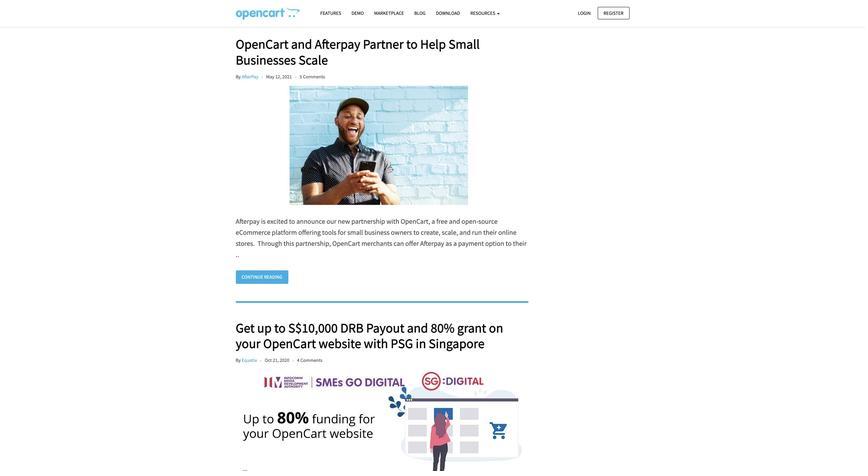 Task type: describe. For each thing, give the bounding box(es) containing it.
grant
[[458, 320, 487, 336]]

ecommerce
[[236, 228, 271, 237]]

is
[[261, 217, 266, 226]]

opencart inside the get up to s$10,000 drb payout and 80% grant on your opencart website with psg in singapore
[[263, 336, 316, 352]]

up
[[257, 320, 272, 336]]

download
[[436, 10, 460, 16]]

small
[[449, 36, 480, 52]]

scale,
[[442, 228, 458, 237]]

for
[[338, 228, 346, 237]]

to inside the get up to s$10,000 drb payout and 80% grant on your opencart website with psg in singapore
[[274, 320, 286, 336]]

online
[[499, 228, 517, 237]]

partnership
[[352, 217, 385, 226]]

1 vertical spatial a
[[454, 239, 457, 248]]

psg
[[391, 336, 413, 352]]

can
[[394, 239, 404, 248]]

register link
[[598, 7, 630, 19]]

free
[[437, 217, 448, 226]]

run
[[472, 228, 482, 237]]

login
[[578, 10, 591, 16]]

2 vertical spatial afterpay
[[421, 239, 444, 248]]

and inside opencart and afterpay partner to help small businesses scale
[[291, 36, 312, 52]]

your
[[236, 336, 261, 352]]

option
[[486, 239, 505, 248]]

80%
[[431, 320, 455, 336]]

oct
[[265, 357, 272, 364]]

register
[[604, 10, 624, 16]]

announce
[[297, 217, 325, 226]]

download link
[[431, 7, 466, 19]]

small
[[348, 228, 363, 237]]

tools
[[322, 228, 337, 237]]

equotix
[[242, 357, 257, 364]]

business
[[365, 228, 390, 237]]

s$10,000
[[288, 320, 338, 336]]

source
[[479, 217, 498, 226]]

this
[[284, 239, 294, 248]]

opencart - blog image
[[236, 7, 300, 20]]

resources link
[[466, 7, 505, 19]]

4 comments
[[297, 357, 323, 364]]

and up 'scale,'
[[449, 217, 460, 226]]

payout
[[366, 320, 405, 336]]

equotix link
[[242, 357, 257, 364]]

afterpay link
[[242, 74, 259, 80]]

new
[[338, 217, 350, 226]]

reading
[[264, 274, 283, 280]]

login link
[[572, 7, 597, 19]]

4
[[297, 357, 300, 364]]

may
[[266, 74, 275, 80]]

with inside the get up to s$10,000 drb payout and 80% grant on your opencart website with psg in singapore
[[364, 336, 388, 352]]

as
[[446, 239, 452, 248]]

to inside opencart and afterpay partner to help small businesses scale
[[407, 36, 418, 52]]

marketplace link
[[369, 7, 409, 19]]

opencart and afterpay partner to help small businesses scale
[[236, 36, 480, 68]]

0 vertical spatial a
[[432, 217, 435, 226]]

offer
[[406, 239, 419, 248]]

in
[[416, 336, 426, 352]]

to down opencart,
[[414, 228, 420, 237]]

by for get up to s$10,000 drb payout and 80% grant on your opencart website with psg in singapore
[[236, 357, 241, 364]]

our
[[327, 217, 337, 226]]

continue reading
[[242, 274, 283, 280]]

opencart,
[[401, 217, 430, 226]]



Task type: vqa. For each thing, say whether or not it's contained in the screenshot.
Noda image
no



Task type: locate. For each thing, give the bounding box(es) containing it.
..
[[236, 250, 239, 259]]

resources
[[471, 10, 497, 16]]

by
[[236, 74, 241, 80], [236, 357, 241, 364]]

demo
[[352, 10, 364, 16]]

opencart inside opencart and afterpay partner to help small businesses scale
[[236, 36, 289, 52]]

to up platform
[[289, 217, 295, 226]]

excited
[[267, 217, 288, 226]]

continue reading link
[[236, 271, 289, 284]]

0 vertical spatial their
[[484, 228, 497, 237]]

21,
[[273, 357, 279, 364]]

website
[[319, 336, 361, 352]]

0 horizontal spatial afterpay
[[236, 217, 260, 226]]

1 vertical spatial with
[[364, 336, 388, 352]]

and left 80% on the bottom
[[407, 320, 428, 336]]

merchants
[[362, 239, 393, 248]]

opencart inside afterpay is excited to announce our new partnership with opencart, a free and open-source ecommerce platform offering tools for small business owners to create, scale, and run their online stores.  through this partnership, opencart merchants can offer afterpay as a payment option to their ..
[[333, 239, 360, 248]]

comments right 5
[[303, 74, 325, 80]]

afterpay down create,
[[421, 239, 444, 248]]

1 horizontal spatial afterpay
[[315, 36, 361, 52]]

comments for afterpay
[[303, 74, 325, 80]]

0 vertical spatial with
[[387, 217, 400, 226]]

a left free
[[432, 217, 435, 226]]

offering
[[299, 228, 321, 237]]

opencart up 2020
[[263, 336, 316, 352]]

2020
[[280, 357, 290, 364]]

singapore
[[429, 336, 485, 352]]

2 horizontal spatial afterpay
[[421, 239, 444, 248]]

their
[[484, 228, 497, 237], [513, 239, 527, 248]]

demo link
[[347, 7, 369, 19]]

0 vertical spatial comments
[[303, 74, 325, 80]]

afterpay
[[242, 74, 259, 80]]

oct 21, 2020
[[265, 357, 290, 364]]

1 horizontal spatial a
[[454, 239, 457, 248]]

create,
[[421, 228, 441, 237]]

2021
[[282, 74, 292, 80]]

to down online
[[506, 239, 512, 248]]

blog link
[[409, 7, 431, 19]]

with left psg
[[364, 336, 388, 352]]

businesses
[[236, 52, 296, 68]]

with inside afterpay is excited to announce our new partnership with opencart, a free and open-source ecommerce platform offering tools for small business owners to create, scale, and run their online stores.  through this partnership, opencart merchants can offer afterpay as a payment option to their ..
[[387, 217, 400, 226]]

0 horizontal spatial a
[[432, 217, 435, 226]]

drb
[[341, 320, 364, 336]]

0 horizontal spatial their
[[484, 228, 497, 237]]

opencart
[[236, 36, 289, 52], [333, 239, 360, 248], [263, 336, 316, 352]]

features link
[[315, 7, 347, 19]]

0 vertical spatial by
[[236, 74, 241, 80]]

open-
[[462, 217, 479, 226]]

owners
[[391, 228, 412, 237]]

a
[[432, 217, 435, 226], [454, 239, 457, 248]]

by left equotix
[[236, 357, 241, 364]]

afterpay up ecommerce
[[236, 217, 260, 226]]

may 12, 2021
[[266, 74, 292, 80]]

with up owners
[[387, 217, 400, 226]]

platform
[[272, 228, 297, 237]]

help
[[421, 36, 446, 52]]

with
[[387, 217, 400, 226], [364, 336, 388, 352]]

scale
[[299, 52, 328, 68]]

afterpay is excited to announce our new partnership with opencart, a free and open-source ecommerce platform offering tools for small business owners to create, scale, and run their online stores.  through this partnership, opencart merchants can offer afterpay as a payment option to their ..
[[236, 217, 527, 259]]

to left help
[[407, 36, 418, 52]]

by equotix
[[236, 357, 257, 364]]

to right up
[[274, 320, 286, 336]]

get up to s$10,000 drb payout and 80% grant on your opencart website with psg in singapore
[[236, 320, 504, 352]]

by for opencart and afterpay partner to help small businesses scale
[[236, 74, 241, 80]]

afterpay inside opencart and afterpay partner to help small businesses scale
[[315, 36, 361, 52]]

1 vertical spatial afterpay
[[236, 217, 260, 226]]

stores.
[[236, 239, 255, 248]]

and inside the get up to s$10,000 drb payout and 80% grant on your opencart website with psg in singapore
[[407, 320, 428, 336]]

comments for to
[[301, 357, 323, 364]]

get up to s$10,000 drb payout and 80% grant on your opencart website with psg in singapore link
[[236, 320, 529, 352]]

by left afterpay
[[236, 74, 241, 80]]

to
[[407, 36, 418, 52], [289, 217, 295, 226], [414, 228, 420, 237], [506, 239, 512, 248], [274, 320, 286, 336]]

their down source
[[484, 228, 497, 237]]

and
[[291, 36, 312, 52], [449, 217, 460, 226], [460, 228, 471, 237], [407, 320, 428, 336]]

1 vertical spatial by
[[236, 357, 241, 364]]

0 vertical spatial afterpay
[[315, 36, 361, 52]]

afterpay down features link
[[315, 36, 361, 52]]

a right as
[[454, 239, 457, 248]]

1 by from the top
[[236, 74, 241, 80]]

and up 5
[[291, 36, 312, 52]]

get up to s$10,000 drb payout and 80% grant on your opencart website with psg in singapore image
[[236, 369, 522, 471]]

2 vertical spatial opencart
[[263, 336, 316, 352]]

5
[[300, 74, 302, 80]]

features
[[321, 10, 341, 16]]

and left run at right
[[460, 228, 471, 237]]

0 vertical spatial opencart
[[236, 36, 289, 52]]

opencart and afterpay partner to help small businesses scale image
[[236, 85, 522, 206]]

comments
[[303, 74, 325, 80], [301, 357, 323, 364]]

comments right 4
[[301, 357, 323, 364]]

1 horizontal spatial their
[[513, 239, 527, 248]]

5 comments
[[300, 74, 325, 80]]

opencart down for
[[333, 239, 360, 248]]

opencart down opencart - blog image
[[236, 36, 289, 52]]

12,
[[275, 74, 281, 80]]

partnership,
[[296, 239, 331, 248]]

marketplace
[[374, 10, 404, 16]]

1 vertical spatial their
[[513, 239, 527, 248]]

opencart and afterpay partner to help small businesses scale link
[[236, 36, 529, 68]]

continue
[[242, 274, 263, 280]]

their down online
[[513, 239, 527, 248]]

by afterpay
[[236, 74, 259, 80]]

get
[[236, 320, 255, 336]]

payment
[[458, 239, 484, 248]]

2 by from the top
[[236, 357, 241, 364]]

blog
[[415, 10, 426, 16]]

on
[[489, 320, 504, 336]]

1 vertical spatial opencart
[[333, 239, 360, 248]]

1 vertical spatial comments
[[301, 357, 323, 364]]

afterpay
[[315, 36, 361, 52], [236, 217, 260, 226], [421, 239, 444, 248]]

partner
[[363, 36, 404, 52]]



